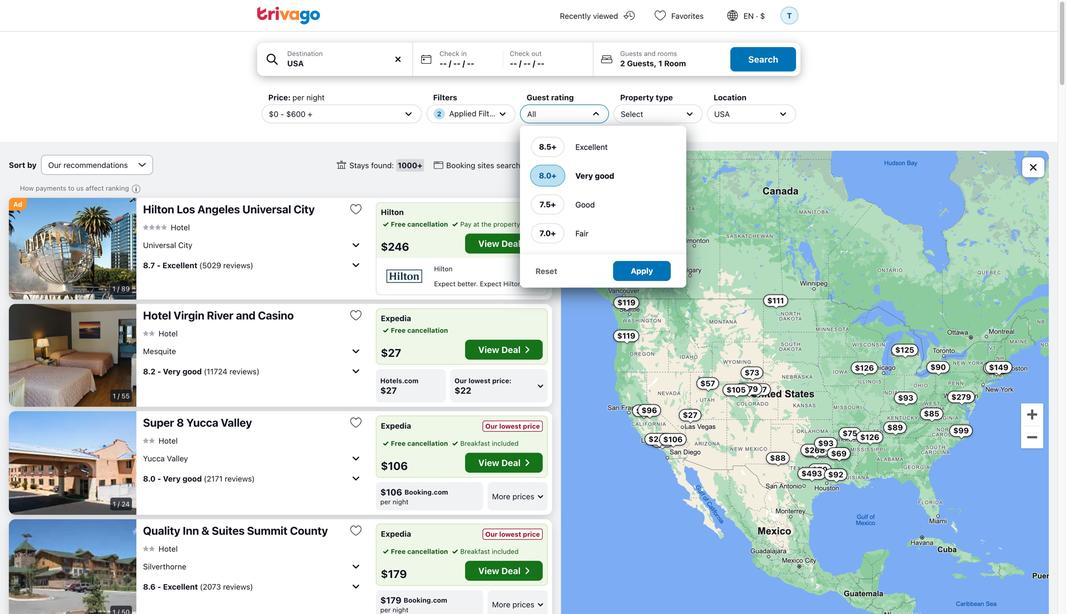 Task type: describe. For each thing, give the bounding box(es) containing it.
$90
[[931, 363, 947, 372]]

deal for $179
[[502, 566, 521, 577]]

reviews) down yucca valley button
[[225, 475, 255, 484]]

$77 button
[[633, 405, 655, 417]]

$
[[761, 11, 766, 21]]

guests and rooms 2 guests, 1 room
[[621, 50, 687, 68]]

$125
[[896, 346, 915, 355]]

apply button
[[614, 261, 671, 281]]

how payments to us affect ranking button
[[20, 184, 144, 196]]

to
[[68, 184, 74, 192]]

cancellation for $106
[[408, 440, 448, 448]]

2 vertical spatial $106
[[381, 487, 403, 498]]

all
[[528, 109, 537, 119]]

1 / 55
[[113, 393, 130, 400]]

1 vertical spatial $106
[[381, 460, 408, 473]]

per for super 8 yucca valley
[[381, 499, 391, 506]]

check for check out -- / -- / --
[[510, 50, 530, 57]]

the
[[482, 221, 492, 228]]

2 $119 button from the top
[[614, 330, 640, 342]]

$50 button
[[809, 464, 832, 476]]

recently viewed button
[[547, 0, 645, 31]]

good
[[576, 200, 595, 209]]

8.6 - excellent (2073 reviews)
[[143, 583, 253, 592]]

$0
[[269, 109, 279, 119]]

reset button
[[536, 266, 558, 276]]

expedia for $106
[[381, 422, 411, 431]]

$493
[[802, 469, 823, 479]]

check in -- / -- / --
[[440, 50, 475, 68]]

virgin
[[174, 309, 205, 322]]

silverthorne
[[143, 562, 186, 572]]

view deal button for $106
[[465, 453, 543, 473]]

hilton los angeles universal city, (universal city, usa) image
[[9, 198, 136, 300]]

$27 inside button
[[683, 411, 698, 420]]

1 deal from the top
[[502, 239, 521, 249]]

8.0+ button
[[532, 166, 565, 186]]

viewed
[[594, 11, 619, 21]]

our lowest price for $179
[[486, 531, 540, 539]]

our inside our lowest price: $22
[[455, 377, 467, 385]]

$96 button
[[638, 405, 662, 417]]

price for $106
[[523, 423, 540, 431]]

t button
[[779, 0, 801, 31]]

$246 inside "button"
[[649, 435, 670, 444]]

hotel button for hotel
[[143, 329, 178, 339]]

$0 - $600 +
[[269, 109, 313, 119]]

1 vertical spatial 2
[[437, 110, 442, 118]]

$493 button
[[798, 468, 827, 480]]

expedia for $179
[[381, 530, 411, 539]]

free cancellation button for $179
[[381, 547, 448, 557]]

super 8 yucca valley, (yucca valley, usa) image
[[9, 412, 136, 515]]

2 inside guests and rooms 2 guests, 1 room
[[621, 59, 626, 68]]

and inside button
[[236, 309, 256, 322]]

our for $179
[[486, 531, 498, 539]]

more prices for $179
[[492, 600, 535, 610]]

price for $179
[[523, 531, 540, 539]]

$187 button
[[745, 384, 771, 396]]

55
[[122, 393, 130, 400]]

applied
[[450, 109, 477, 118]]

0 vertical spatial very
[[576, 171, 593, 180]]

1 view deal from the top
[[479, 239, 521, 249]]

guest
[[527, 93, 550, 102]]

2 vertical spatial $179
[[381, 596, 402, 606]]

$73 button
[[741, 367, 764, 379]]

2 free from the top
[[391, 327, 406, 335]]

view for $106
[[479, 458, 500, 469]]

booking.com for $106
[[405, 489, 448, 497]]

trivago logo image
[[257, 7, 321, 24]]

suites
[[212, 525, 245, 538]]

clear image
[[393, 54, 403, 64]]

more for $179
[[492, 600, 511, 610]]

reviews) down universal city button
[[223, 261, 253, 270]]

hotels.com
[[381, 377, 419, 385]]

$93 for $93
[[899, 394, 914, 403]]

$105 $73
[[727, 368, 760, 395]]

$85 button
[[921, 408, 944, 420]]

1 vertical spatial yucca
[[143, 454, 165, 463]]

super 8 yucca valley
[[143, 416, 252, 429]]

t
[[788, 11, 793, 20]]

0 horizontal spatial city
[[178, 241, 193, 250]]

$69 inside $93 $69
[[832, 449, 847, 458]]

excellent for quality inn & suites summit county
[[163, 583, 198, 592]]

location
[[714, 93, 747, 102]]

breakfast for $179
[[461, 548, 490, 556]]

our lowest price for $106
[[486, 423, 540, 431]]

more prices button for $179
[[488, 591, 548, 615]]

pay at the property
[[461, 221, 521, 228]]

destination
[[287, 50, 323, 57]]

hotel virgin river and casino
[[143, 309, 294, 322]]

prices for $179
[[513, 600, 535, 610]]

1 horizontal spatial $93 button
[[895, 392, 918, 404]]

yucca valley button
[[143, 450, 363, 468]]

excellent for hilton los angeles universal city
[[163, 261, 198, 270]]

0 vertical spatial $126 button
[[852, 362, 879, 374]]

free for $106
[[391, 440, 406, 448]]

night for quality inn & suites summit county
[[393, 607, 409, 614]]

casino
[[258, 309, 294, 322]]

$85
[[925, 410, 940, 419]]

$126 inside button
[[861, 433, 880, 442]]

river
[[207, 309, 234, 322]]

free cancellation for $106
[[391, 440, 448, 448]]

$75 $126
[[843, 364, 875, 438]]

angeles
[[198, 203, 240, 216]]

1 hotel button from the top
[[143, 223, 190, 232]]

free cancellation button for $246
[[381, 219, 448, 229]]

$179 inside $179 button
[[740, 385, 759, 394]]

0 vertical spatial city
[[294, 203, 315, 216]]

0 vertical spatial excellent
[[576, 142, 608, 152]]

0 horizontal spatial $93 button
[[815, 438, 838, 450]]

2 $119 from the top
[[618, 332, 636, 341]]

affect
[[86, 184, 104, 192]]

$299 button
[[803, 446, 831, 458]]

·
[[757, 11, 759, 21]]

applied filters
[[450, 109, 501, 118]]

check for check in -- / -- / --
[[440, 50, 460, 57]]

8.0
[[143, 475, 156, 484]]

booking sites searched: 325
[[447, 161, 551, 170]]

hotel for super
[[159, 437, 178, 446]]

en
[[744, 11, 754, 21]]

$99
[[954, 427, 970, 436]]

$105
[[727, 386, 746, 395]]

booking.com for $179
[[404, 597, 448, 605]]

ranking
[[106, 184, 129, 192]]

lowest inside our lowest price: $22
[[469, 377, 491, 385]]

Destination field
[[257, 43, 413, 76]]

$105 button
[[723, 384, 750, 397]]

$27 button
[[680, 410, 702, 422]]

view deal for $106
[[479, 458, 521, 469]]

ad button
[[9, 198, 27, 211]]

cancellation for $179
[[408, 548, 448, 556]]

(2073
[[200, 583, 221, 592]]

view deal for $27
[[479, 345, 521, 355]]

(11724
[[204, 367, 228, 376]]

en · $ button
[[718, 0, 779, 31]]

8.6
[[143, 583, 156, 592]]

apply
[[631, 267, 654, 276]]

8
[[177, 416, 184, 429]]

included for $179
[[492, 548, 519, 556]]

breakfast for $106
[[461, 440, 490, 448]]

payments
[[36, 184, 66, 192]]

super
[[143, 416, 174, 429]]

hotel for hotel
[[159, 329, 178, 338]]

view for $179
[[479, 566, 500, 577]]

check out -- / -- / --
[[510, 50, 545, 68]]

sort
[[9, 160, 25, 170]]

favorites
[[672, 11, 704, 21]]

us
[[76, 184, 84, 192]]

$57 button
[[697, 378, 720, 390]]

$90 button
[[927, 362, 951, 374]]

0 vertical spatial valley
[[221, 416, 252, 429]]

1 / 24
[[113, 501, 130, 509]]

1 $119 button from the top
[[614, 297, 640, 309]]

per night for $106
[[381, 499, 409, 506]]

1 horizontal spatial yucca
[[187, 416, 219, 429]]

$22
[[455, 386, 472, 396]]

$73
[[745, 368, 760, 378]]

recently viewed
[[560, 11, 619, 21]]



Task type: vqa. For each thing, say whether or not it's contained in the screenshot.
$112 button
no



Task type: locate. For each thing, give the bounding box(es) containing it.
0 horizontal spatial $93
[[819, 439, 834, 448]]

1 vertical spatial $119
[[618, 332, 636, 341]]

7.0+
[[540, 229, 556, 238]]

1 horizontal spatial $246
[[649, 435, 670, 444]]

2 more prices from the top
[[492, 600, 535, 610]]

1 vertical spatial $27
[[381, 386, 397, 396]]

hilton los angeles universal city
[[143, 203, 315, 216]]

0 vertical spatial and
[[645, 50, 656, 57]]

1 vertical spatial prices
[[513, 600, 535, 610]]

0 horizontal spatial 2
[[437, 110, 442, 118]]

1 left 55 on the left bottom
[[113, 393, 116, 400]]

universal city
[[143, 241, 193, 250]]

rooms
[[658, 50, 678, 57]]

view for $27
[[479, 345, 500, 355]]

1 $119 from the top
[[618, 298, 636, 308]]

pay
[[461, 221, 472, 228]]

and inside guests and rooms 2 guests, 1 room
[[645, 50, 656, 57]]

1 prices from the top
[[513, 492, 535, 501]]

1 per night from the top
[[381, 499, 409, 506]]

1 horizontal spatial and
[[645, 50, 656, 57]]

more prices button
[[488, 483, 548, 511], [488, 591, 548, 615]]

0 vertical spatial price
[[523, 423, 540, 431]]

hotels.com $27
[[381, 377, 419, 396]]

$93 $69
[[819, 439, 847, 458]]

$93 for $93 $69
[[819, 439, 834, 448]]

4 view deal button from the top
[[465, 561, 543, 581]]

1 free from the top
[[391, 221, 406, 228]]

+
[[308, 109, 313, 119]]

3 view from the top
[[479, 458, 500, 469]]

1 breakfast included from the top
[[461, 440, 519, 448]]

hilton down 'stays found: 1000+'
[[381, 208, 404, 217]]

1 expedia from the top
[[381, 314, 411, 323]]

free for $179
[[391, 548, 406, 556]]

check
[[440, 50, 460, 57], [510, 50, 530, 57]]

2 down guests
[[621, 59, 626, 68]]

0 vertical spatial $93 button
[[895, 392, 918, 404]]

per for quality inn & suites summit county
[[381, 607, 391, 614]]

1 vertical spatial $93 button
[[815, 438, 838, 450]]

$77
[[637, 407, 651, 416]]

breakfast included for $106
[[461, 440, 519, 448]]

1 check from the left
[[440, 50, 460, 57]]

prices for $106
[[513, 492, 535, 501]]

free cancellation for $179
[[391, 548, 448, 556]]

$126
[[856, 364, 875, 373], [861, 433, 880, 442]]

$93 inside $93 $69
[[819, 439, 834, 448]]

0 vertical spatial our lowest price
[[486, 423, 540, 431]]

1 view from the top
[[479, 239, 500, 249]]

0 horizontal spatial valley
[[167, 454, 188, 463]]

1 vertical spatial breakfast
[[461, 548, 490, 556]]

0 vertical spatial per night
[[381, 499, 409, 506]]

view deal for $179
[[479, 566, 521, 577]]

1 vertical spatial $246
[[649, 435, 670, 444]]

3 free from the top
[[391, 440, 406, 448]]

1 vertical spatial filters
[[479, 109, 501, 118]]

$106 inside button
[[664, 435, 683, 444]]

0 horizontal spatial universal
[[143, 241, 176, 250]]

2 vertical spatial lowest
[[500, 531, 522, 539]]

booking
[[447, 161, 476, 170]]

4 deal from the top
[[502, 566, 521, 577]]

1 vertical spatial expedia
[[381, 422, 411, 431]]

in
[[462, 50, 467, 57]]

$246 up the hilton image
[[381, 240, 410, 253]]

free cancellation for $246
[[391, 221, 448, 228]]

hotel inside hotel virgin river and casino button
[[143, 309, 171, 322]]

included for $106
[[492, 440, 519, 448]]

$600
[[286, 109, 306, 119]]

0 vertical spatial expedia
[[381, 314, 411, 323]]

en · $
[[744, 11, 766, 21]]

1 expect from the left
[[434, 280, 456, 288]]

1 price from the top
[[523, 423, 540, 431]]

check inside check out -- / -- / --
[[510, 50, 530, 57]]

1 vertical spatial $93
[[819, 439, 834, 448]]

and right river
[[236, 309, 256, 322]]

1 vertical spatial very
[[163, 367, 181, 376]]

hotel up silverthorne
[[159, 545, 178, 554]]

very for super 8 yucca valley
[[163, 475, 181, 484]]

search
[[749, 54, 779, 65]]

excellent down 'universal city'
[[163, 261, 198, 270]]

2 vertical spatial good
[[183, 475, 202, 484]]

$27 inside 'hotels.com $27'
[[381, 386, 397, 396]]

$268 button
[[801, 445, 830, 457]]

1 vertical spatial price
[[523, 531, 540, 539]]

2 prices from the top
[[513, 600, 535, 610]]

1 vertical spatial more
[[492, 600, 511, 610]]

prices
[[513, 492, 535, 501], [513, 600, 535, 610]]

per night
[[381, 499, 409, 506], [381, 607, 409, 614]]

2 vertical spatial per
[[381, 607, 391, 614]]

expect
[[434, 280, 456, 288], [480, 280, 502, 288]]

view deal button
[[465, 234, 543, 254], [465, 340, 543, 360], [465, 453, 543, 473], [465, 561, 543, 581]]

good for $27
[[183, 367, 202, 376]]

hotel button for super
[[143, 436, 178, 446]]

hotel left virgin
[[143, 309, 171, 322]]

our lowest price: $22
[[455, 377, 512, 396]]

2 breakfast included button from the top
[[451, 547, 519, 557]]

hotel for quality
[[159, 545, 178, 554]]

1 more prices from the top
[[492, 492, 535, 501]]

0 vertical spatial yucca
[[187, 416, 219, 429]]

1 vertical spatial valley
[[167, 454, 188, 463]]

hotel up yucca valley
[[159, 437, 178, 446]]

0 vertical spatial our
[[455, 377, 467, 385]]

hotel down 'los'
[[171, 223, 190, 232]]

property
[[621, 93, 654, 102]]

universal up universal city button
[[243, 203, 291, 216]]

0 vertical spatial $246
[[381, 240, 410, 253]]

0 vertical spatial universal
[[243, 203, 291, 216]]

2 check from the left
[[510, 50, 530, 57]]

price:
[[493, 377, 512, 385]]

expect left better.
[[434, 280, 456, 288]]

$93
[[899, 394, 914, 403], [819, 439, 834, 448]]

1 horizontal spatial city
[[294, 203, 315, 216]]

$27 up hotels.com
[[381, 346, 401, 360]]

1 vertical spatial per
[[381, 499, 391, 506]]

1 vertical spatial breakfast included
[[461, 548, 519, 556]]

0 vertical spatial $119
[[618, 298, 636, 308]]

1 horizontal spatial valley
[[221, 416, 252, 429]]

2 cancellation from the top
[[408, 327, 448, 335]]

1 for super 8 yucca valley
[[113, 501, 116, 509]]

$111 button
[[764, 295, 789, 307]]

view deal button for $246
[[465, 234, 543, 254]]

quality inn & suites summit county, (silverthorne, usa) image
[[9, 520, 136, 615]]

reviews) down mesquite button
[[230, 367, 260, 376]]

3 view deal from the top
[[479, 458, 521, 469]]

1 breakfast from the top
[[461, 440, 490, 448]]

good
[[595, 171, 615, 180], [183, 367, 202, 376], [183, 475, 202, 484]]

out
[[532, 50, 542, 57]]

4 view deal from the top
[[479, 566, 521, 577]]

guests,
[[628, 59, 657, 68]]

breakfast included button
[[451, 439, 519, 449], [451, 547, 519, 557]]

more prices for $106
[[492, 492, 535, 501]]

2 vertical spatial $27
[[683, 411, 698, 420]]

0 vertical spatial $106
[[664, 435, 683, 444]]

2 expect from the left
[[480, 280, 502, 288]]

excellent down silverthorne
[[163, 583, 198, 592]]

how
[[20, 184, 34, 192]]

1 left '89'
[[112, 285, 116, 293]]

3 cancellation from the top
[[408, 440, 448, 448]]

yucca right 8
[[187, 416, 219, 429]]

breakfast included for $179
[[461, 548, 519, 556]]

excellent up very good
[[576, 142, 608, 152]]

hilton.
[[504, 280, 524, 288]]

our lowest price
[[486, 423, 540, 431], [486, 531, 540, 539]]

8.7
[[143, 261, 155, 270]]

$106
[[664, 435, 683, 444], [381, 460, 408, 473], [381, 487, 403, 498]]

2 vertical spatial excellent
[[163, 583, 198, 592]]

hilton
[[143, 203, 174, 216], [381, 208, 404, 217], [434, 265, 453, 273]]

0 vertical spatial good
[[595, 171, 615, 180]]

expect better. expect hilton.
[[434, 280, 524, 288]]

$50
[[813, 466, 828, 475]]

$151 button
[[984, 362, 1010, 375]]

breakfast included button for $179
[[451, 547, 519, 557]]

0 vertical spatial breakfast included
[[461, 440, 519, 448]]

2 expedia from the top
[[381, 422, 411, 431]]

1 vertical spatial $126 button
[[857, 432, 884, 444]]

0 horizontal spatial yucca
[[143, 454, 165, 463]]

hotel button down super
[[143, 436, 178, 446]]

hotel button for quality
[[143, 544, 178, 554]]

$246 down $96 button on the bottom right of page
[[649, 435, 670, 444]]

1 for hotel virgin river and casino
[[113, 393, 116, 400]]

1 horizontal spatial $93
[[899, 394, 914, 403]]

our for $106
[[486, 423, 498, 431]]

check left in
[[440, 50, 460, 57]]

0 vertical spatial more
[[492, 492, 511, 501]]

8.5+
[[539, 142, 557, 151]]

1 more from the top
[[492, 492, 511, 501]]

stays found: 1000+
[[350, 161, 423, 170]]

universal up 8.7
[[143, 241, 176, 250]]

3 hotel button from the top
[[143, 436, 178, 446]]

free for $246
[[391, 221, 406, 228]]

more prices
[[492, 492, 535, 501], [492, 600, 535, 610]]

price
[[523, 423, 540, 431], [523, 531, 540, 539]]

valley up yucca valley button
[[221, 416, 252, 429]]

0 horizontal spatial filters
[[433, 93, 458, 102]]

2 vertical spatial our
[[486, 531, 498, 539]]

room
[[665, 59, 687, 68]]

$149 button
[[986, 362, 1013, 374]]

2 price from the top
[[523, 531, 540, 539]]

property type
[[621, 93, 673, 102]]

0 vertical spatial booking.com
[[405, 489, 448, 497]]

$75 button
[[839, 428, 862, 440]]

$299
[[807, 447, 827, 456]]

Destination search field
[[287, 58, 406, 69]]

cancellation
[[408, 221, 448, 228], [408, 327, 448, 335], [408, 440, 448, 448], [408, 548, 448, 556]]

per night for $179
[[381, 607, 409, 614]]

very right 8.2
[[163, 367, 181, 376]]

3 free cancellation button from the top
[[381, 439, 448, 449]]

fair
[[576, 229, 589, 238]]

quality inn & suites summit county
[[143, 525, 328, 538]]

lowest for $179
[[500, 531, 522, 539]]

3 view deal button from the top
[[465, 453, 543, 473]]

$279 button
[[948, 391, 976, 404]]

deal for $106
[[502, 458, 521, 469]]

hotel button down quality
[[143, 544, 178, 554]]

1 down rooms
[[659, 59, 663, 68]]

hilton left 'los'
[[143, 203, 174, 216]]

hotel button up 'universal city'
[[143, 223, 190, 232]]

1 vertical spatial more prices button
[[488, 591, 548, 615]]

$179 button
[[736, 383, 763, 396]]

$27 up $106 button
[[683, 411, 698, 420]]

89
[[121, 285, 130, 293]]

0 vertical spatial 2
[[621, 59, 626, 68]]

1 horizontal spatial filters
[[479, 109, 501, 118]]

very down yucca valley
[[163, 475, 181, 484]]

&
[[202, 525, 210, 538]]

1 free cancellation button from the top
[[381, 219, 448, 229]]

0 horizontal spatial and
[[236, 309, 256, 322]]

expect left 'hilton.'
[[480, 280, 502, 288]]

very up good on the right of page
[[576, 171, 593, 180]]

ad
[[13, 201, 22, 208]]

0 horizontal spatial hilton
[[143, 203, 174, 216]]

$27
[[381, 346, 401, 360], [381, 386, 397, 396], [683, 411, 698, 420]]

0 vertical spatial per
[[293, 93, 305, 102]]

0 vertical spatial $126
[[856, 364, 875, 373]]

0 horizontal spatial expect
[[434, 280, 456, 288]]

good for $106
[[183, 475, 202, 484]]

1 horizontal spatial hilton
[[381, 208, 404, 217]]

2 view from the top
[[479, 345, 500, 355]]

sites
[[478, 161, 495, 170]]

breakfast included button for $106
[[451, 439, 519, 449]]

view
[[479, 239, 500, 249], [479, 345, 500, 355], [479, 458, 500, 469], [479, 566, 500, 577]]

4 free cancellation from the top
[[391, 548, 448, 556]]

1 cancellation from the top
[[408, 221, 448, 228]]

$95 button
[[651, 436, 674, 448]]

2 left applied at the top
[[437, 110, 442, 118]]

1 vertical spatial our
[[486, 423, 498, 431]]

filters
[[433, 93, 458, 102], [479, 109, 501, 118]]

2 hotel button from the top
[[143, 329, 178, 339]]

3 expedia from the top
[[381, 530, 411, 539]]

0 vertical spatial night
[[307, 93, 325, 102]]

1 vertical spatial $119 button
[[614, 330, 640, 342]]

0 vertical spatial more prices
[[492, 492, 535, 501]]

2 free cancellation button from the top
[[381, 326, 448, 336]]

1 / 89
[[112, 285, 130, 293]]

filters right applied at the top
[[479, 109, 501, 118]]

(5029
[[199, 261, 221, 270]]

0 vertical spatial prices
[[513, 492, 535, 501]]

mesquite button
[[143, 343, 363, 360]]

1 left 24
[[113, 501, 116, 509]]

-
[[440, 59, 444, 68], [444, 59, 447, 68], [454, 59, 457, 68], [457, 59, 461, 68], [467, 59, 471, 68], [471, 59, 475, 68], [510, 59, 514, 68], [514, 59, 518, 68], [524, 59, 528, 68], [528, 59, 531, 68], [538, 59, 541, 68], [541, 59, 545, 68], [281, 109, 284, 119], [157, 261, 161, 270], [158, 367, 161, 376], [158, 475, 161, 484], [158, 583, 161, 592]]

2 free cancellation from the top
[[391, 327, 448, 335]]

3 free cancellation from the top
[[391, 440, 448, 448]]

and up the guests,
[[645, 50, 656, 57]]

hilton up expect better. expect hilton.
[[434, 265, 453, 273]]

2 more from the top
[[492, 600, 511, 610]]

1 vertical spatial more prices
[[492, 600, 535, 610]]

0 vertical spatial breakfast
[[461, 440, 490, 448]]

1 vertical spatial excellent
[[163, 261, 198, 270]]

4 cancellation from the top
[[408, 548, 448, 556]]

hotel virgin river and casino, (mesquite, usa) image
[[9, 304, 136, 407]]

0 vertical spatial more prices button
[[488, 483, 548, 511]]

very for hotel virgin river and casino
[[163, 367, 181, 376]]

0 vertical spatial lowest
[[469, 377, 491, 385]]

cancellation for $246
[[408, 221, 448, 228]]

2 breakfast from the top
[[461, 548, 490, 556]]

reviews) down silverthorne button at bottom left
[[223, 583, 253, 592]]

deal for $27
[[502, 345, 521, 355]]

4 free from the top
[[391, 548, 406, 556]]

1 horizontal spatial expect
[[480, 280, 502, 288]]

0 horizontal spatial $246
[[381, 240, 410, 253]]

type
[[656, 93, 673, 102]]

2 vertical spatial expedia
[[381, 530, 411, 539]]

property
[[494, 221, 521, 228]]

$279
[[952, 393, 972, 402]]

filters up applied at the top
[[433, 93, 458, 102]]

map region
[[561, 151, 1050, 615]]

usa
[[715, 109, 730, 119]]

2 view deal button from the top
[[465, 340, 543, 360]]

1 vertical spatial our lowest price
[[486, 531, 540, 539]]

better.
[[458, 280, 478, 288]]

3 deal from the top
[[502, 458, 521, 469]]

2 horizontal spatial hilton
[[434, 265, 453, 273]]

pay at the property button
[[451, 219, 521, 229]]

1 vertical spatial $179
[[381, 568, 407, 581]]

2 more prices button from the top
[[488, 591, 548, 615]]

1 view deal button from the top
[[465, 234, 543, 254]]

1 free cancellation from the top
[[391, 221, 448, 228]]

1 inside guests and rooms 2 guests, 1 room
[[659, 59, 663, 68]]

2 view deal from the top
[[479, 345, 521, 355]]

and
[[645, 50, 656, 57], [236, 309, 256, 322]]

universal city button
[[143, 236, 363, 254]]

1 vertical spatial breakfast included button
[[451, 547, 519, 557]]

more for $106
[[492, 492, 511, 501]]

valley up the 8.0 - very good (2171 reviews)
[[167, 454, 188, 463]]

$126 inside '$75 $126'
[[856, 364, 875, 373]]

4 hotel button from the top
[[143, 544, 178, 554]]

free
[[391, 221, 406, 228], [391, 327, 406, 335], [391, 440, 406, 448], [391, 548, 406, 556]]

1 horizontal spatial universal
[[243, 203, 291, 216]]

$27 down hotels.com
[[381, 386, 397, 396]]

1 breakfast included button from the top
[[451, 439, 519, 449]]

1 more prices button from the top
[[488, 483, 548, 511]]

1 our lowest price from the top
[[486, 423, 540, 431]]

inn
[[183, 525, 199, 538]]

hotel up mesquite
[[159, 329, 178, 338]]

$95
[[655, 437, 670, 446]]

check left out
[[510, 50, 530, 57]]

view deal button for $27
[[465, 340, 543, 360]]

2 breakfast included from the top
[[461, 548, 519, 556]]

guest rating
[[527, 93, 574, 102]]

1 horizontal spatial check
[[510, 50, 530, 57]]

2 vertical spatial night
[[393, 607, 409, 614]]

8.5+ button
[[532, 137, 565, 157]]

0 vertical spatial breakfast included button
[[451, 439, 519, 449]]

yucca up "8.0"
[[143, 454, 165, 463]]

0 vertical spatial $27
[[381, 346, 401, 360]]

1 vertical spatial booking.com
[[404, 597, 448, 605]]

2 per night from the top
[[381, 607, 409, 614]]

2 deal from the top
[[502, 345, 521, 355]]

1 horizontal spatial 2
[[621, 59, 626, 68]]

0 vertical spatial $93
[[899, 394, 914, 403]]

0 vertical spatial filters
[[433, 93, 458, 102]]

hilton inside button
[[143, 203, 174, 216]]

hilton los angeles universal city button
[[143, 203, 341, 216]]

hilton image
[[381, 269, 428, 284]]

free cancellation button for $106
[[381, 439, 448, 449]]

2 vertical spatial very
[[163, 475, 181, 484]]

night for super 8 yucca valley
[[393, 499, 409, 506]]

yucca
[[187, 416, 219, 429], [143, 454, 165, 463]]

1 included from the top
[[492, 440, 519, 448]]

guests
[[621, 50, 643, 57]]

1 vertical spatial $126
[[861, 433, 880, 442]]

check inside check in -- / -- / --
[[440, 50, 460, 57]]

1 vertical spatial universal
[[143, 241, 176, 250]]

lowest for $106
[[500, 423, 522, 431]]

1000+
[[398, 161, 423, 170]]

1 for hilton los angeles universal city
[[112, 285, 116, 293]]

view deal button for $179
[[465, 561, 543, 581]]

0 vertical spatial $119 button
[[614, 297, 640, 309]]

4 view from the top
[[479, 566, 500, 577]]

los
[[177, 203, 195, 216]]

hotel button up mesquite
[[143, 329, 178, 339]]

more prices button for $106
[[488, 483, 548, 511]]

(2171
[[204, 475, 223, 484]]

recently
[[560, 11, 591, 21]]

2 our lowest price from the top
[[486, 531, 540, 539]]

$89 button
[[884, 422, 908, 434]]

$69 button
[[828, 448, 851, 460], [828, 448, 851, 460]]

2 included from the top
[[492, 548, 519, 556]]

4 free cancellation button from the top
[[381, 547, 448, 557]]

searched:
[[497, 161, 532, 170]]



